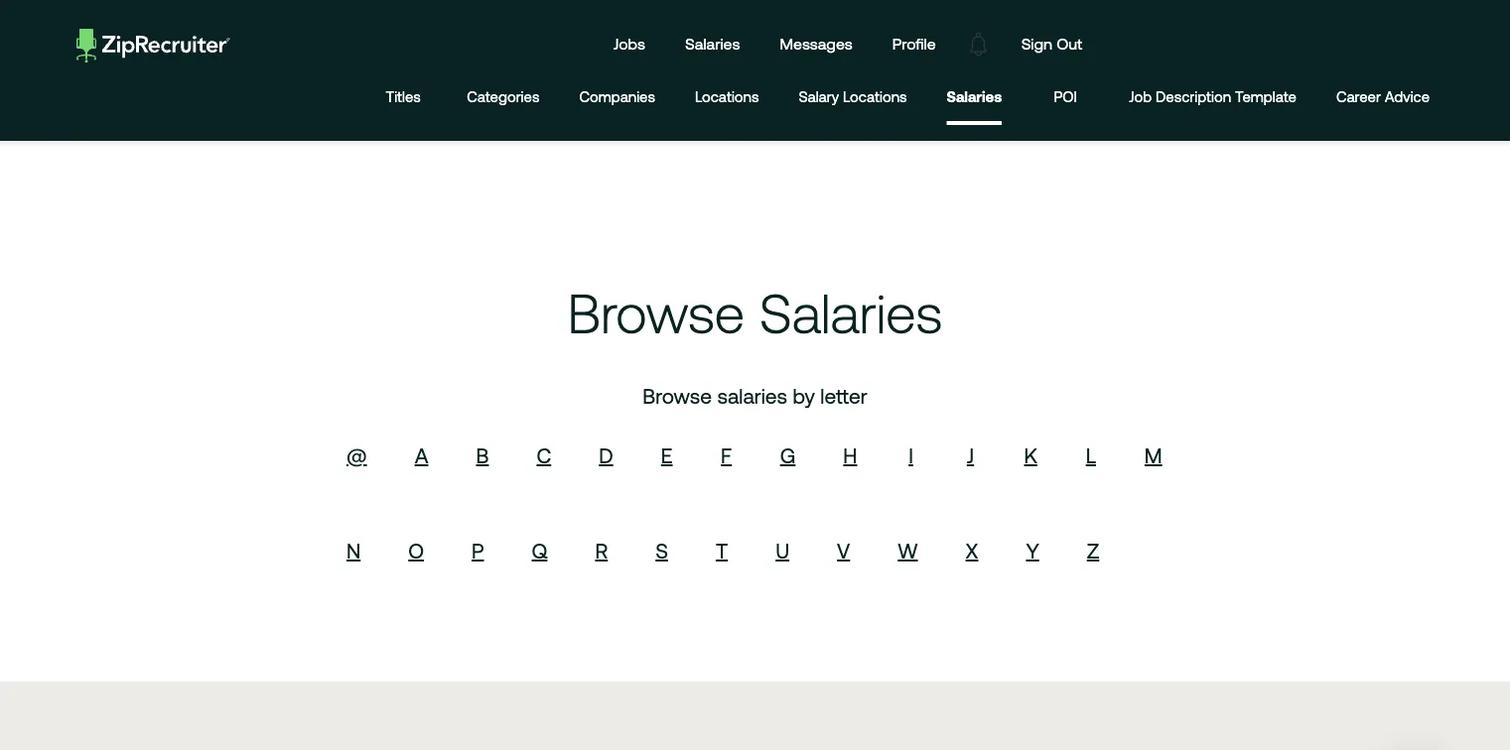 Task type: locate. For each thing, give the bounding box(es) containing it.
template
[[1235, 88, 1297, 105]]

titles
[[386, 88, 421, 105]]

browse
[[568, 282, 745, 344], [643, 384, 712, 408]]

1 vertical spatial browse
[[643, 384, 712, 408]]

1 horizontal spatial locations
[[843, 88, 907, 105]]

0 vertical spatial browse
[[568, 282, 745, 344]]

0 horizontal spatial locations
[[695, 88, 759, 105]]

k link
[[1024, 444, 1038, 467]]

p
[[472, 539, 484, 563]]

2 locations from the left
[[843, 88, 907, 105]]

companies link
[[579, 72, 655, 125]]

locations
[[695, 88, 759, 105], [843, 88, 907, 105]]

browse for browse salaries by letter
[[643, 384, 712, 408]]

career
[[1336, 88, 1381, 105]]

salaries
[[685, 35, 740, 53], [947, 88, 1002, 105], [759, 282, 942, 344], [717, 384, 787, 408]]

o link
[[408, 539, 424, 563]]

q
[[532, 539, 547, 563]]

ziprecruiter image
[[76, 29, 230, 62]]

k
[[1024, 444, 1038, 467]]

poi link
[[1042, 72, 1089, 125]]

salaries link
[[670, 16, 755, 72], [947, 72, 1002, 121]]

g link
[[780, 444, 796, 467]]

salary
[[799, 88, 839, 105]]

salaries inside tabs element
[[947, 88, 1002, 105]]

l link
[[1086, 444, 1096, 467]]

browse for browse salaries
[[568, 282, 745, 344]]

salaries left 'by'
[[717, 384, 787, 408]]

j link
[[967, 444, 974, 467]]

t link
[[716, 539, 728, 563]]

c link
[[537, 444, 551, 467]]

companies
[[579, 88, 655, 105]]

letter
[[821, 384, 867, 408]]

1 locations from the left
[[695, 88, 759, 105]]

browse salaries by letter
[[643, 384, 867, 408]]

messages
[[780, 35, 853, 53]]

locations inside salary locations link
[[843, 88, 907, 105]]

c
[[537, 444, 551, 467]]

salaries link down the notifications icon
[[947, 72, 1002, 121]]

p link
[[472, 539, 484, 563]]

messages link
[[765, 16, 868, 72]]

salaries up locations link
[[685, 35, 740, 53]]

f link
[[721, 444, 732, 467]]

profile
[[892, 35, 936, 53]]

salaries link right jobs link
[[670, 16, 755, 72]]

i link
[[909, 444, 913, 467]]

o
[[408, 539, 424, 563]]

@ link
[[347, 444, 367, 467]]

locations link
[[695, 72, 759, 125]]

1 horizontal spatial salaries link
[[947, 72, 1002, 121]]

0 horizontal spatial salaries link
[[670, 16, 755, 72]]

profile link
[[878, 16, 951, 72]]

locations right salary
[[843, 88, 907, 105]]

l
[[1086, 444, 1096, 467]]

job
[[1129, 88, 1152, 105]]

job description template link
[[1129, 72, 1297, 125]]

titles link
[[379, 72, 427, 125]]

salaries down the notifications icon
[[947, 88, 1002, 105]]

advice
[[1385, 88, 1430, 105]]

locations down main element
[[695, 88, 759, 105]]

v
[[837, 539, 850, 563]]

m
[[1145, 444, 1162, 467]]

d
[[599, 444, 613, 467]]

notifications image
[[956, 21, 1002, 67]]

salary locations
[[799, 88, 907, 105]]

out
[[1057, 35, 1083, 53]]

sign
[[1021, 35, 1053, 53]]

f
[[721, 444, 732, 467]]

by
[[793, 384, 815, 408]]



Task type: describe. For each thing, give the bounding box(es) containing it.
x link
[[966, 539, 978, 563]]

u link
[[776, 539, 789, 563]]

a
[[415, 444, 428, 467]]

z
[[1087, 539, 1099, 563]]

r
[[595, 539, 608, 563]]

t
[[716, 539, 728, 563]]

sign out
[[1021, 35, 1083, 53]]

b link
[[476, 444, 489, 467]]

h
[[843, 444, 857, 467]]

main element
[[60, 16, 1450, 72]]

w
[[898, 539, 918, 563]]

s
[[656, 539, 668, 563]]

i
[[909, 444, 913, 467]]

m link
[[1145, 444, 1162, 467]]

description
[[1156, 88, 1231, 105]]

career advice
[[1336, 88, 1430, 105]]

w link
[[898, 539, 918, 563]]

poi
[[1054, 88, 1077, 105]]

x
[[966, 539, 978, 563]]

b
[[476, 444, 489, 467]]

n
[[347, 539, 361, 563]]

categories link
[[467, 72, 540, 125]]

y link
[[1026, 539, 1039, 563]]

e
[[661, 444, 673, 467]]

z link
[[1087, 539, 1099, 563]]

sign out link
[[1007, 16, 1098, 72]]

jobs link
[[598, 16, 660, 72]]

r link
[[595, 539, 608, 563]]

tabs element
[[379, 72, 1450, 125]]

jobs
[[613, 35, 645, 53]]

d link
[[599, 444, 613, 467]]

@
[[347, 444, 367, 467]]

q link
[[532, 539, 547, 563]]

salaries up letter
[[759, 282, 942, 344]]

h link
[[843, 444, 857, 467]]

y
[[1026, 539, 1039, 563]]

career advice link
[[1336, 72, 1430, 125]]

g
[[780, 444, 796, 467]]

salaries link inside tabs element
[[947, 72, 1002, 121]]

salaries inside main element
[[685, 35, 740, 53]]

u
[[776, 539, 789, 563]]

j
[[967, 444, 974, 467]]

categories
[[467, 88, 540, 105]]

s link
[[656, 539, 668, 563]]

n link
[[347, 539, 361, 563]]

browse salaries
[[568, 282, 942, 344]]

job description template
[[1129, 88, 1297, 105]]

salary locations link
[[799, 72, 907, 125]]

e link
[[661, 444, 673, 467]]

a link
[[415, 444, 428, 467]]

v link
[[837, 539, 850, 563]]



Task type: vqa. For each thing, say whether or not it's contained in the screenshot.
add executive summary 'button'
no



